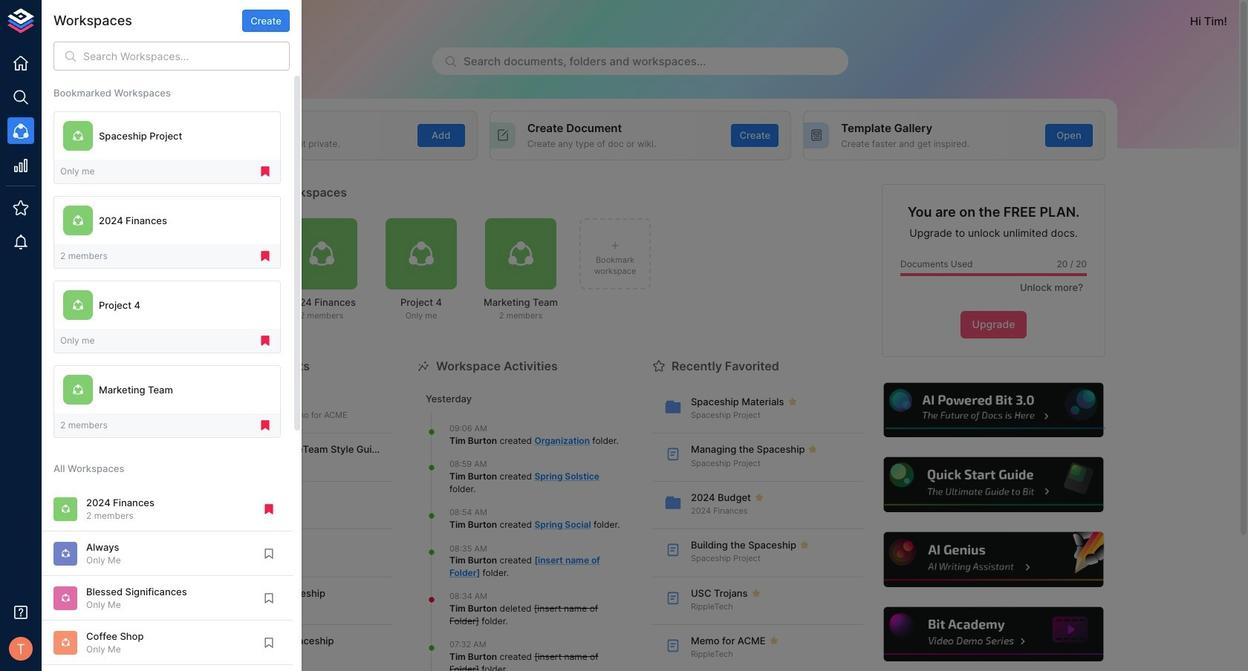 Task type: vqa. For each thing, say whether or not it's contained in the screenshot.
Remove Bookmark image
yes



Task type: describe. For each thing, give the bounding box(es) containing it.
3 help image from the top
[[882, 531, 1106, 590]]

1 bookmark image from the top
[[262, 592, 276, 605]]

2 help image from the top
[[882, 456, 1106, 515]]

Search Workspaces... text field
[[83, 42, 290, 71]]



Task type: locate. For each thing, give the bounding box(es) containing it.
bookmark image
[[262, 548, 276, 561]]

1 vertical spatial bookmark image
[[262, 637, 276, 650]]

4 help image from the top
[[882, 606, 1106, 665]]

1 help image from the top
[[882, 381, 1106, 440]]

remove bookmark image
[[259, 165, 272, 178]]

help image
[[882, 381, 1106, 440], [882, 456, 1106, 515], [882, 531, 1106, 590], [882, 606, 1106, 665]]

2 bookmark image from the top
[[262, 637, 276, 650]]

remove bookmark image
[[259, 250, 272, 263], [259, 335, 272, 348], [259, 419, 272, 433], [262, 503, 276, 516]]

bookmark image
[[262, 592, 276, 605], [262, 637, 276, 650]]

0 vertical spatial bookmark image
[[262, 592, 276, 605]]



